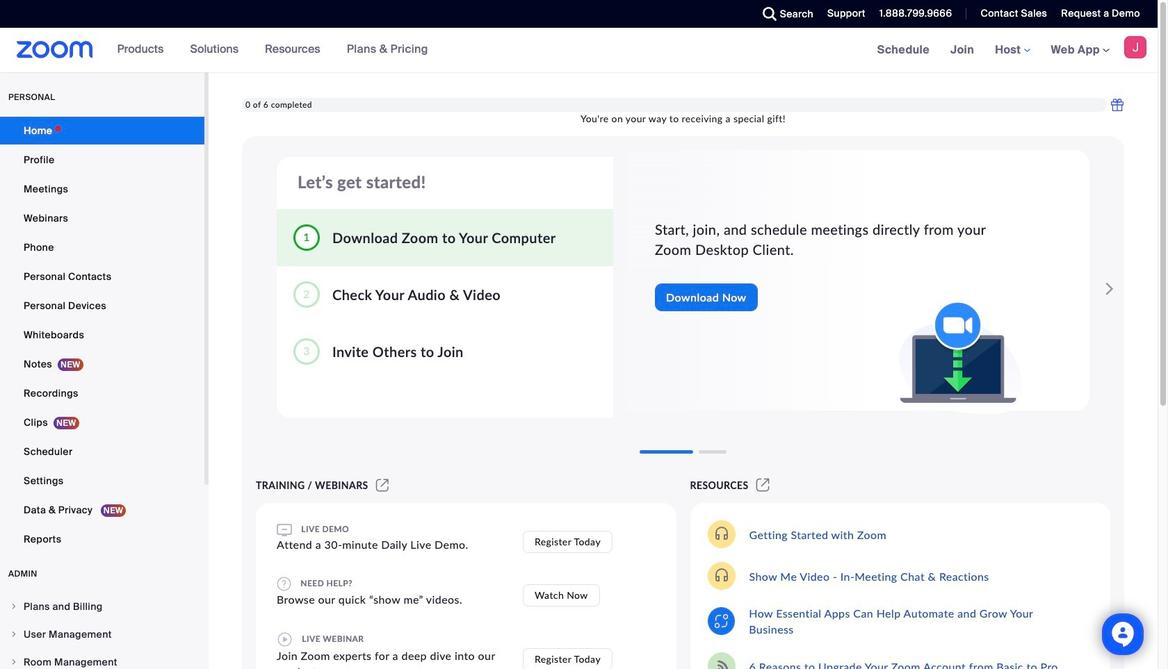 Task type: describe. For each thing, give the bounding box(es) containing it.
zoom logo image
[[17, 41, 93, 58]]

2 menu item from the top
[[0, 622, 204, 648]]

personal menu menu
[[0, 117, 204, 555]]

profile picture image
[[1124, 36, 1147, 58]]

product information navigation
[[107, 28, 439, 72]]

3 menu item from the top
[[0, 650, 204, 670]]

next image
[[1102, 275, 1122, 303]]

admin menu menu
[[0, 594, 204, 670]]



Task type: vqa. For each thing, say whether or not it's contained in the screenshot.
the right PM
no



Task type: locate. For each thing, give the bounding box(es) containing it.
meetings navigation
[[867, 28, 1158, 73]]

right image
[[10, 631, 18, 639], [10, 659, 18, 667]]

banner
[[0, 28, 1158, 73]]

2 vertical spatial menu item
[[0, 650, 204, 670]]

1 vertical spatial right image
[[10, 659, 18, 667]]

1 right image from the top
[[10, 631, 18, 639]]

window new image
[[374, 480, 391, 492]]

menu item
[[0, 594, 204, 620], [0, 622, 204, 648], [0, 650, 204, 670]]

0 vertical spatial menu item
[[0, 594, 204, 620]]

2 right image from the top
[[10, 659, 18, 667]]

right image
[[10, 603, 18, 611]]

0 vertical spatial right image
[[10, 631, 18, 639]]

1 vertical spatial menu item
[[0, 622, 204, 648]]

1 menu item from the top
[[0, 594, 204, 620]]

right image for first menu item from the bottom of the "admin menu" menu
[[10, 659, 18, 667]]

right image for 2nd menu item from the bottom of the "admin menu" menu
[[10, 631, 18, 639]]

window new image
[[754, 480, 772, 492]]



